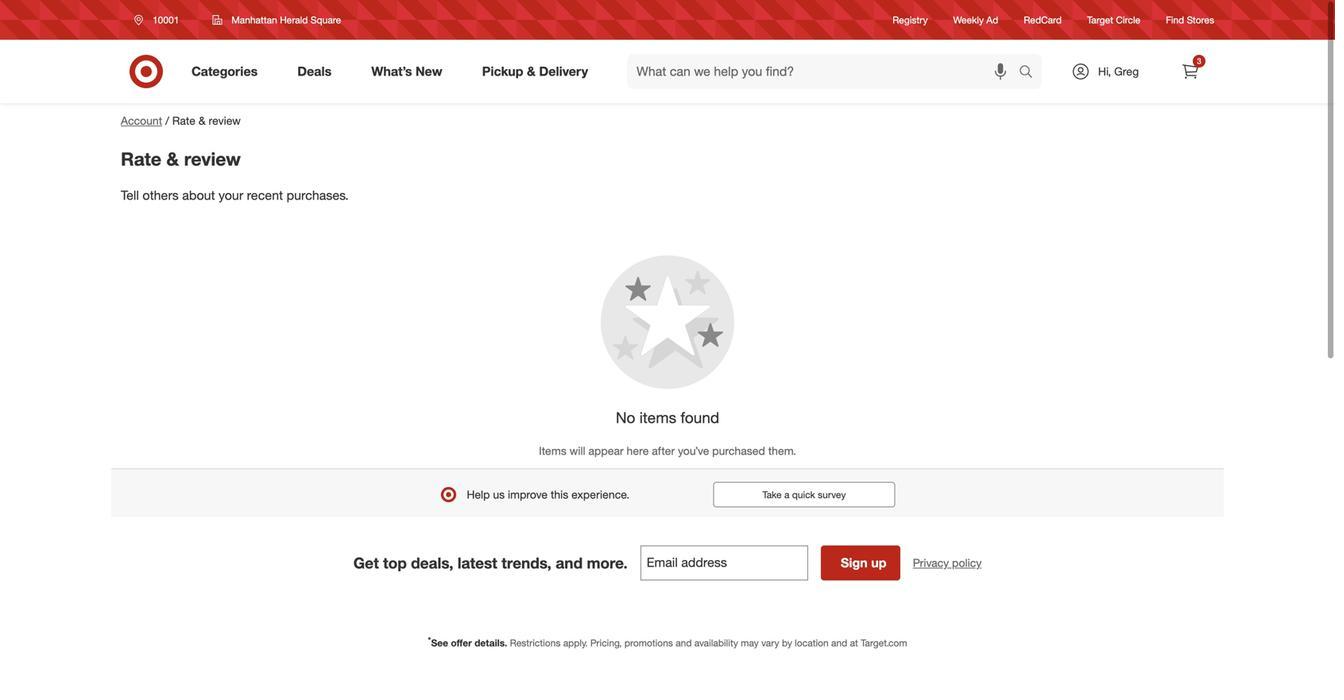 Task type: locate. For each thing, give the bounding box(es) containing it.
& right /
[[199, 114, 206, 128]]

pickup & delivery link
[[469, 54, 608, 89]]

2 vertical spatial &
[[167, 148, 179, 170]]

no
[[616, 409, 636, 427]]

deals
[[298, 64, 332, 79]]

privacy policy link
[[913, 555, 982, 571]]

target.com
[[861, 637, 908, 649]]

deals,
[[411, 554, 454, 572]]

and left the availability
[[676, 637, 692, 649]]

rate right /
[[172, 114, 196, 128]]

and
[[556, 554, 583, 572], [676, 637, 692, 649], [832, 637, 848, 649]]

1 vertical spatial rate
[[121, 148, 161, 170]]

registry
[[893, 14, 928, 26]]

you've
[[678, 444, 709, 458]]

& for review
[[167, 148, 179, 170]]

this
[[551, 488, 569, 502]]

manhattan herald square
[[232, 14, 341, 26]]

0 vertical spatial rate
[[172, 114, 196, 128]]

delivery
[[539, 64, 588, 79]]

0 vertical spatial &
[[527, 64, 536, 79]]

rate up tell
[[121, 148, 161, 170]]

None text field
[[641, 546, 808, 581]]

review
[[209, 114, 241, 128], [184, 148, 241, 170]]

categories
[[192, 64, 258, 79]]

manhattan
[[232, 14, 277, 26]]

review up about
[[184, 148, 241, 170]]

take a quick survey
[[763, 489, 846, 501]]

What can we help you find? suggestions appear below search field
[[627, 54, 1023, 89]]

0 horizontal spatial &
[[167, 148, 179, 170]]

ad
[[987, 14, 999, 26]]

us
[[493, 488, 505, 502]]

get top deals, latest trends, and more.
[[354, 554, 628, 572]]

target
[[1088, 14, 1114, 26]]

experience.
[[572, 488, 630, 502]]

& right the pickup
[[527, 64, 536, 79]]

privacy policy
[[913, 556, 982, 570]]

hi,
[[1099, 64, 1112, 78]]

availability
[[695, 637, 739, 649]]

no items found
[[616, 409, 720, 427]]

promotions
[[625, 637, 673, 649]]

circle
[[1116, 14, 1141, 26]]

at
[[850, 637, 859, 649]]

/
[[165, 114, 169, 128]]

and left at
[[832, 637, 848, 649]]

review down categories link
[[209, 114, 241, 128]]

top
[[383, 554, 407, 572]]

help
[[467, 488, 490, 502]]

and left more. on the left
[[556, 554, 583, 572]]

quick
[[792, 489, 816, 501]]

& up others
[[167, 148, 179, 170]]

1 vertical spatial &
[[199, 114, 206, 128]]

after
[[652, 444, 675, 458]]

redcard
[[1024, 14, 1062, 26]]

stores
[[1187, 14, 1215, 26]]

purchased
[[713, 444, 766, 458]]

square
[[311, 14, 341, 26]]

sign up
[[841, 555, 887, 571]]

redcard link
[[1024, 13, 1062, 27]]

your
[[219, 188, 243, 203]]

policy
[[953, 556, 982, 570]]

about
[[182, 188, 215, 203]]

offer
[[451, 637, 472, 649]]

vary
[[762, 637, 780, 649]]

will
[[570, 444, 586, 458]]

may
[[741, 637, 759, 649]]

trends,
[[502, 554, 552, 572]]

a
[[785, 489, 790, 501]]

what's new link
[[358, 54, 462, 89]]

take a quick survey button
[[713, 482, 896, 508]]

& for delivery
[[527, 64, 536, 79]]

rate
[[172, 114, 196, 128], [121, 148, 161, 170]]

weekly
[[954, 14, 984, 26]]

items
[[640, 409, 677, 427]]

2 horizontal spatial &
[[527, 64, 536, 79]]

* see offer details. restrictions apply. pricing, promotions and availability may vary by location and at target.com
[[428, 635, 908, 649]]



Task type: vqa. For each thing, say whether or not it's contained in the screenshot.
'&' in the Pickup & Delivery link
yes



Task type: describe. For each thing, give the bounding box(es) containing it.
find stores
[[1166, 14, 1215, 26]]

others
[[143, 188, 179, 203]]

1 horizontal spatial &
[[199, 114, 206, 128]]

weekly ad link
[[954, 13, 999, 27]]

by
[[782, 637, 793, 649]]

find stores link
[[1166, 13, 1215, 27]]

10001 button
[[124, 6, 196, 34]]

search
[[1012, 65, 1050, 81]]

what's
[[371, 64, 412, 79]]

registry link
[[893, 13, 928, 27]]

restrictions
[[510, 637, 561, 649]]

new
[[416, 64, 443, 79]]

apply.
[[563, 637, 588, 649]]

10001
[[153, 14, 179, 26]]

latest
[[458, 554, 498, 572]]

2 horizontal spatial and
[[832, 637, 848, 649]]

appear
[[589, 444, 624, 458]]

account link
[[121, 114, 162, 128]]

tell others about your recent purchases.
[[121, 188, 349, 203]]

1 horizontal spatial and
[[676, 637, 692, 649]]

survey
[[818, 489, 846, 501]]

hi, greg
[[1099, 64, 1139, 78]]

found
[[681, 409, 720, 427]]

see
[[431, 637, 448, 649]]

items
[[539, 444, 567, 458]]

sign
[[841, 555, 868, 571]]

1 vertical spatial review
[[184, 148, 241, 170]]

here
[[627, 444, 649, 458]]

more.
[[587, 554, 628, 572]]

0 horizontal spatial rate
[[121, 148, 161, 170]]

details.
[[475, 637, 507, 649]]

herald
[[280, 14, 308, 26]]

*
[[428, 635, 431, 645]]

improve
[[508, 488, 548, 502]]

pickup
[[482, 64, 524, 79]]

tell
[[121, 188, 139, 203]]

take
[[763, 489, 782, 501]]

location
[[795, 637, 829, 649]]

target circle link
[[1088, 13, 1141, 27]]

3
[[1198, 56, 1202, 66]]

sign up button
[[821, 546, 901, 581]]

target circle
[[1088, 14, 1141, 26]]

get
[[354, 554, 379, 572]]

3 link
[[1173, 54, 1208, 89]]

manhattan herald square button
[[202, 6, 352, 34]]

what's new
[[371, 64, 443, 79]]

search button
[[1012, 54, 1050, 92]]

account / rate & review
[[121, 114, 241, 128]]

greg
[[1115, 64, 1139, 78]]

1 horizontal spatial rate
[[172, 114, 196, 128]]

rate & review
[[121, 148, 241, 170]]

purchases.
[[287, 188, 349, 203]]

help us improve this experience.
[[467, 488, 630, 502]]

recent
[[247, 188, 283, 203]]

deals link
[[284, 54, 352, 89]]

privacy
[[913, 556, 949, 570]]

0 horizontal spatial and
[[556, 554, 583, 572]]

account
[[121, 114, 162, 128]]

categories link
[[178, 54, 278, 89]]

up
[[872, 555, 887, 571]]

items will appear here after you've purchased them.
[[539, 444, 797, 458]]

weekly ad
[[954, 14, 999, 26]]

0 vertical spatial review
[[209, 114, 241, 128]]

pickup & delivery
[[482, 64, 588, 79]]

pricing,
[[591, 637, 622, 649]]

find
[[1166, 14, 1185, 26]]



